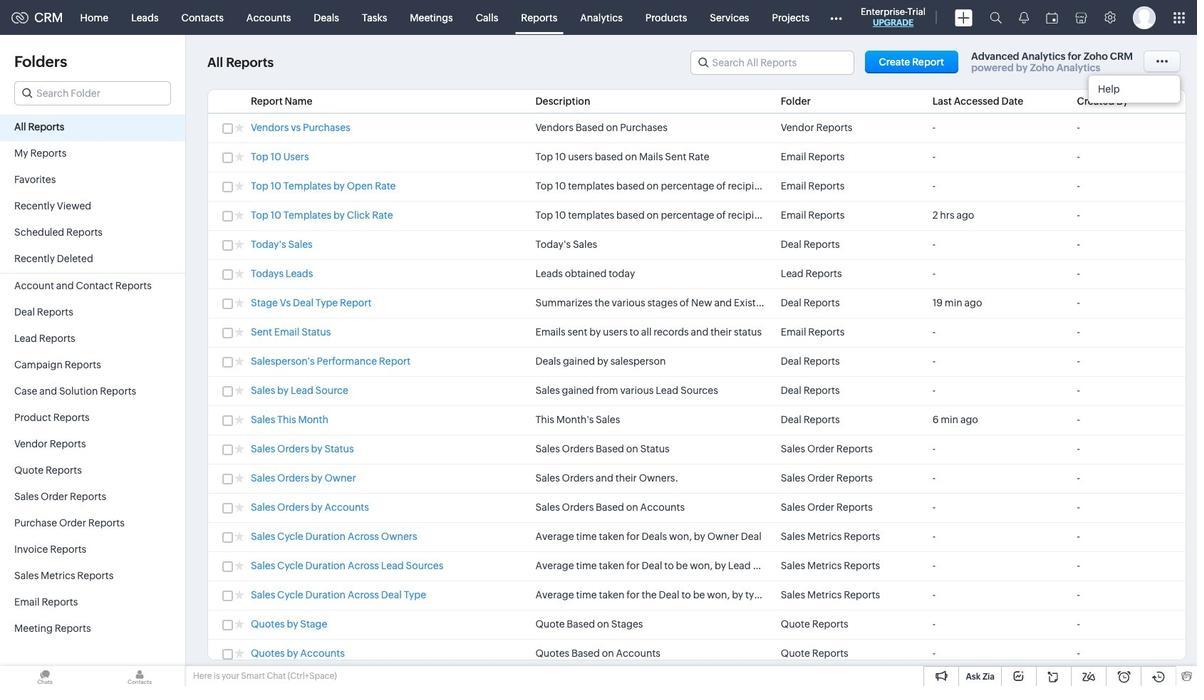 Task type: describe. For each thing, give the bounding box(es) containing it.
profile image
[[1133, 6, 1156, 29]]

logo image
[[11, 12, 29, 23]]

Search Folder text field
[[15, 82, 170, 105]]

create menu image
[[955, 9, 973, 26]]

create menu element
[[947, 0, 982, 35]]

profile element
[[1125, 0, 1165, 35]]



Task type: locate. For each thing, give the bounding box(es) containing it.
contacts image
[[95, 667, 185, 687]]

Search All Reports text field
[[691, 51, 854, 74]]

signals image
[[1019, 11, 1029, 24]]

search element
[[982, 0, 1011, 35]]

search image
[[990, 11, 1002, 24]]

signals element
[[1011, 0, 1038, 35]]

calendar image
[[1047, 12, 1059, 23]]

chats image
[[0, 667, 90, 687]]



Task type: vqa. For each thing, say whether or not it's contained in the screenshot.
size 'field'
no



